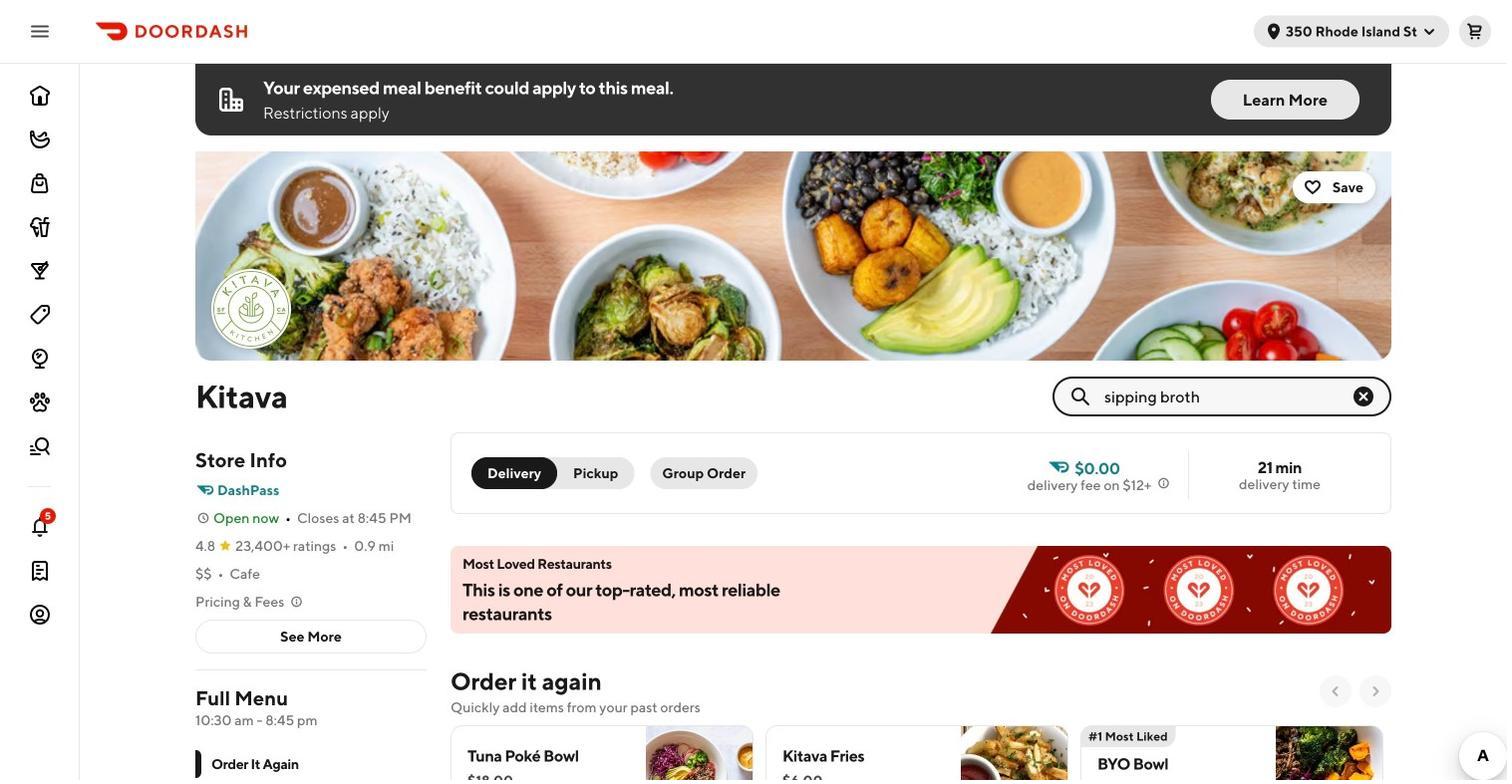 Task type: vqa. For each thing, say whether or not it's contained in the screenshot.
Stitt
no



Task type: describe. For each thing, give the bounding box(es) containing it.
order methods option group
[[472, 458, 634, 490]]

open menu image
[[28, 19, 52, 43]]

Item Search search field
[[1105, 386, 1352, 408]]

0 items, open order cart image
[[1468, 23, 1484, 39]]



Task type: locate. For each thing, give the bounding box(es) containing it.
next button of carousel image
[[1368, 684, 1384, 700]]

kitava image
[[195, 152, 1392, 361], [213, 271, 289, 347]]

None radio
[[472, 458, 557, 490]]

previous button of carousel image
[[1328, 684, 1344, 700]]

None radio
[[545, 458, 634, 490]]

heading
[[451, 666, 602, 698]]



